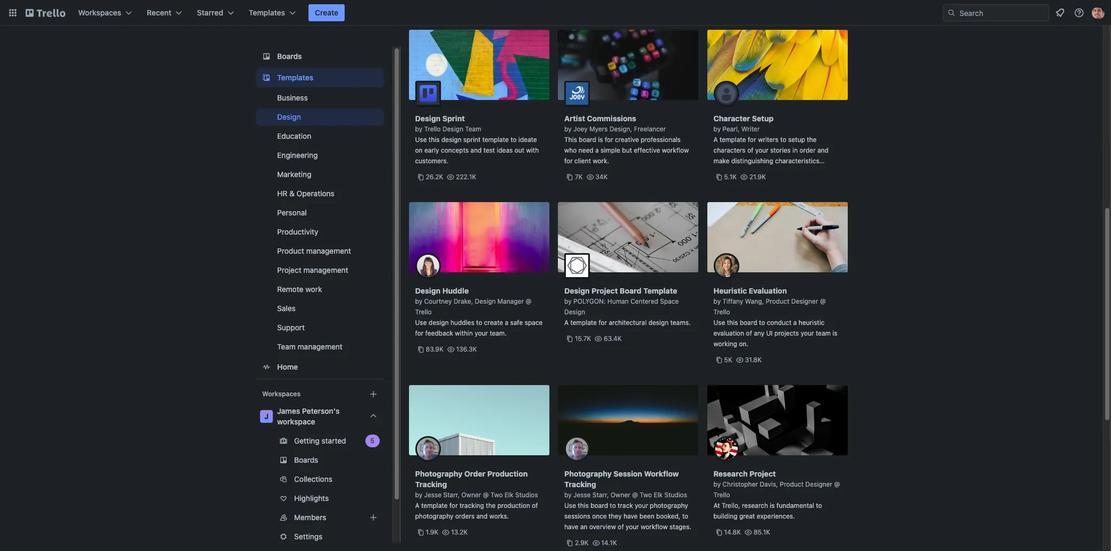 Task type: locate. For each thing, give the bounding box(es) containing it.
setup
[[753, 114, 774, 123]]

1 vertical spatial is
[[833, 329, 838, 337]]

template down the pearl,
[[720, 136, 747, 144]]

1 vertical spatial the
[[486, 502, 496, 510]]

two inside photography session workflow tracking by jesse starr, owner @ two elk studios use this board to track your photography sessions once they have been booked, to have an overview of your workflow stages.
[[640, 491, 652, 499]]

remote work
[[277, 285, 322, 294]]

your
[[756, 146, 769, 154], [475, 329, 488, 337], [801, 329, 815, 337], [635, 502, 649, 510], [626, 523, 639, 531]]

0 vertical spatial this
[[429, 136, 440, 144]]

1 horizontal spatial a
[[565, 319, 569, 327]]

board
[[620, 286, 642, 295]]

out
[[515, 146, 525, 154]]

@ for huddle
[[526, 298, 532, 306]]

2 vertical spatial is
[[770, 502, 775, 510]]

photography up 1.9k
[[415, 513, 454, 521]]

human
[[608, 298, 629, 306]]

tracking up 'sessions'
[[565, 480, 597, 489]]

photography for photography session workflow tracking
[[565, 469, 612, 479]]

0 horizontal spatial a
[[505, 319, 509, 327]]

the inside photography order production tracking by jesse starr, owner @ two elk studios a template for tracking the production of photography orders and works.
[[486, 502, 496, 510]]

use up feedback on the left of the page
[[415, 319, 427, 327]]

management down 'support' link
[[298, 342, 342, 351]]

evaluation
[[714, 329, 745, 337]]

trello down courtney
[[415, 308, 432, 316]]

jesse up 1.9k
[[425, 491, 442, 499]]

@ inside research project by christopher davis, product designer @ trello at trello, research is fundamental to building great experiences.
[[835, 481, 841, 489]]

starr, inside photography order production tracking by jesse starr, owner @ two elk studios a template for tracking the production of photography orders and works.
[[444, 491, 460, 499]]

tracking inside photography order production tracking by jesse starr, owner @ two elk studios a template for tracking the production of photography orders and works.
[[415, 480, 447, 489]]

0 horizontal spatial a
[[415, 502, 420, 510]]

design down the 'trello design team' icon on the top left
[[415, 114, 441, 123]]

0 horizontal spatial this
[[429, 136, 440, 144]]

template up 1.9k
[[422, 502, 448, 510]]

0 horizontal spatial tracking
[[415, 480, 447, 489]]

sales
[[277, 304, 296, 313]]

2 horizontal spatial a
[[714, 136, 718, 144]]

2 vertical spatial a
[[415, 502, 420, 510]]

elk for photography order production tracking
[[505, 491, 514, 499]]

jesse inside photography session workflow tracking by jesse starr, owner @ two elk studios use this board to track your photography sessions once they have been booked, to have an overview of your workflow stages.
[[574, 491, 591, 499]]

project up davis,
[[750, 469, 776, 479]]

workspaces inside dropdown button
[[78, 8, 121, 17]]

photography left session
[[565, 469, 612, 479]]

board up once
[[591, 502, 609, 510]]

2 horizontal spatial this
[[728, 319, 739, 327]]

1 elk from the left
[[505, 491, 514, 499]]

evaluation
[[749, 286, 788, 295]]

is down myers
[[599, 136, 603, 144]]

template inside design project board template by polygon: human centered space design a template for architectural design teams.
[[571, 319, 597, 327]]

two up 'production'
[[491, 491, 503, 499]]

1 horizontal spatial owner
[[611, 491, 631, 499]]

is inside artist commissions by joey myers design, freelancer this board is for creative professionals who need a simple but effective workflow for client work.
[[599, 136, 603, 144]]

studios for photography order production tracking
[[516, 491, 538, 499]]

search image
[[948, 9, 957, 17]]

management down productivity 'link'
[[306, 246, 351, 255]]

board image
[[260, 50, 273, 63]]

product inside heuristic evaluation by tiffany wang, product designer @ trello use this board to conduct a heuristic evaluation of any ui projects your team is working on.
[[766, 298, 790, 306]]

1 studios from the left
[[516, 491, 538, 499]]

highlights link
[[256, 490, 384, 507]]

1 vertical spatial a
[[565, 319, 569, 327]]

1 vertical spatial workflow
[[641, 523, 668, 531]]

pearl,
[[723, 125, 740, 133]]

starr, for order
[[444, 491, 460, 499]]

team
[[466, 125, 482, 133], [277, 342, 296, 351]]

by inside research project by christopher davis, product designer @ trello at trello, research is fundamental to building great experiences.
[[714, 481, 721, 489]]

0 vertical spatial have
[[624, 513, 638, 521]]

james
[[277, 407, 300, 416]]

tracking
[[415, 480, 447, 489], [565, 480, 597, 489]]

elk inside photography session workflow tracking by jesse starr, owner @ two elk studios use this board to track your photography sessions once they have been booked, to have an overview of your workflow stages.
[[654, 491, 663, 499]]

elk for photography session workflow tracking
[[654, 491, 663, 499]]

the up order
[[808, 136, 817, 144]]

a inside artist commissions by joey myers design, freelancer this board is for creative professionals who need a simple but effective workflow for client work.
[[596, 146, 599, 154]]

elk down workflow
[[654, 491, 663, 499]]

of up distinguishing
[[748, 146, 754, 154]]

2 horizontal spatial a
[[794, 319, 797, 327]]

trello inside design sprint by trello design team use this design sprint template to ideate on early concepts and test ideas out with customers.
[[425, 125, 441, 133]]

2 elk from the left
[[654, 491, 663, 499]]

designer inside research project by christopher davis, product designer @ trello at trello, research is fundamental to building great experiences.
[[806, 481, 833, 489]]

management for team management
[[298, 342, 342, 351]]

photography up the booked,
[[650, 502, 689, 510]]

2 vertical spatial board
[[591, 502, 609, 510]]

and
[[471, 146, 482, 154], [818, 146, 829, 154], [477, 513, 488, 521]]

0 horizontal spatial photography
[[415, 513, 454, 521]]

board up any
[[740, 319, 758, 327]]

studios up 'production'
[[516, 491, 538, 499]]

1 vertical spatial management
[[303, 266, 348, 275]]

1 boards link from the top
[[256, 47, 384, 66]]

and inside the character setup by pearl, writer a template for writers to setup the characters of your stories in order and make distinguishing characteristics obvious.
[[818, 146, 829, 154]]

starr, inside photography session workflow tracking by jesse starr, owner @ two elk studios use this board to track your photography sessions once they have been booked, to have an overview of your workflow stages.
[[593, 491, 609, 499]]

create a workspace image
[[367, 388, 380, 401]]

use inside design sprint by trello design team use this design sprint template to ideate on early concepts and test ideas out with customers.
[[415, 136, 427, 144]]

templates up 'board' image
[[249, 8, 285, 17]]

0 vertical spatial board
[[579, 136, 597, 144]]

1 owner from the left
[[462, 491, 481, 499]]

for inside design huddle by courtney drake, design manager @ trello use design huddles to create a safe space for feedback within your team.
[[415, 329, 424, 337]]

templates up business
[[277, 73, 313, 82]]

a for heuristic evaluation
[[794, 319, 797, 327]]

studios for photography session workflow tracking
[[665, 491, 688, 499]]

polygon:
[[574, 298, 606, 306]]

this inside photography session workflow tracking by jesse starr, owner @ two elk studios use this board to track your photography sessions once they have been booked, to have an overview of your workflow stages.
[[578, 502, 589, 510]]

1 vertical spatial this
[[728, 319, 739, 327]]

by for artist commissions
[[565, 125, 572, 133]]

of inside the character setup by pearl, writer a template for writers to setup the characters of your stories in order and make distinguishing characteristics obvious.
[[748, 146, 754, 154]]

two up been
[[640, 491, 652, 499]]

photography inside photography session workflow tracking by jesse starr, owner @ two elk studios use this board to track your photography sessions once they have been booked, to have an overview of your workflow stages.
[[650, 502, 689, 510]]

1 two from the left
[[491, 491, 503, 499]]

photography order production tracking by jesse starr, owner @ two elk studios a template for tracking the production of photography orders and works.
[[415, 469, 538, 521]]

boards right 'board' image
[[277, 52, 302, 61]]

board
[[579, 136, 597, 144], [740, 319, 758, 327], [591, 502, 609, 510]]

architectural
[[609, 319, 647, 327]]

0 vertical spatial photography
[[650, 502, 689, 510]]

by inside the character setup by pearl, writer a template for writers to setup the characters of your stories in order and make distinguishing characteristics obvious.
[[714, 125, 721, 133]]

trello inside design huddle by courtney drake, design manager @ trello use design huddles to create a safe space for feedback within your team.
[[415, 308, 432, 316]]

1 horizontal spatial the
[[808, 136, 817, 144]]

starr, up tracking on the left of page
[[444, 491, 460, 499]]

2 jesse starr, owner @ two elk studios image from the left
[[565, 436, 590, 462]]

an
[[581, 523, 588, 531]]

@ inside heuristic evaluation by tiffany wang, product designer @ trello use this board to conduct a heuristic evaluation of any ui projects your team is working on.
[[821, 298, 826, 306]]

two inside photography order production tracking by jesse starr, owner @ two elk studios a template for tracking the production of photography orders and works.
[[491, 491, 503, 499]]

and down sprint
[[471, 146, 482, 154]]

2 jesse from the left
[[574, 491, 591, 499]]

setup
[[789, 136, 806, 144]]

a up projects
[[794, 319, 797, 327]]

fundamental
[[777, 502, 815, 510]]

1 horizontal spatial studios
[[665, 491, 688, 499]]

a inside heuristic evaluation by tiffany wang, product designer @ trello use this board to conduct a heuristic evaluation of any ui projects your team is working on.
[[794, 319, 797, 327]]

for left feedback on the left of the page
[[415, 329, 424, 337]]

photography inside photography session workflow tracking by jesse starr, owner @ two elk studios use this board to track your photography sessions once they have been booked, to have an overview of your workflow stages.
[[565, 469, 612, 479]]

2 vertical spatial this
[[578, 502, 589, 510]]

1 horizontal spatial jesse
[[574, 491, 591, 499]]

2 starr, from the left
[[593, 491, 609, 499]]

the up works.
[[486, 502, 496, 510]]

productivity
[[277, 227, 318, 236]]

by inside design project board template by polygon: human centered space design a template for architectural design teams.
[[565, 298, 572, 306]]

2 horizontal spatial is
[[833, 329, 838, 337]]

template up 15.7k
[[571, 319, 597, 327]]

owner inside photography order production tracking by jesse starr, owner @ two elk studios a template for tracking the production of photography orders and works.
[[462, 491, 481, 499]]

the inside the character setup by pearl, writer a template for writers to setup the characters of your stories in order and make distinguishing characteristics obvious.
[[808, 136, 817, 144]]

business
[[277, 93, 308, 102]]

template up test
[[483, 136, 509, 144]]

open information menu image
[[1075, 7, 1085, 18]]

owner up tracking on the left of page
[[462, 491, 481, 499]]

0 notifications image
[[1054, 6, 1067, 19]]

0 horizontal spatial elk
[[505, 491, 514, 499]]

highlights
[[294, 494, 329, 503]]

2 horizontal spatial project
[[750, 469, 776, 479]]

starr, up once
[[593, 491, 609, 499]]

0 horizontal spatial team
[[277, 342, 296, 351]]

0 horizontal spatial have
[[565, 523, 579, 531]]

use inside photography session workflow tracking by jesse starr, owner @ two elk studios use this board to track your photography sessions once they have been booked, to have an overview of your workflow stages.
[[565, 502, 576, 510]]

photography left order
[[415, 469, 463, 479]]

1 vertical spatial workspaces
[[262, 390, 300, 398]]

jesse starr, owner @ two elk studios image
[[415, 436, 441, 462], [565, 436, 590, 462]]

workflow down professionals
[[662, 146, 689, 154]]

1 horizontal spatial a
[[596, 146, 599, 154]]

0 vertical spatial boards link
[[256, 47, 384, 66]]

teams.
[[671, 319, 691, 327]]

workflow down been
[[641, 523, 668, 531]]

studios inside photography order production tracking by jesse starr, owner @ two elk studios a template for tracking the production of photography orders and works.
[[516, 491, 538, 499]]

designer inside heuristic evaluation by tiffany wang, product designer @ trello use this board to conduct a heuristic evaluation of any ui projects your team is working on.
[[792, 298, 819, 306]]

jesse up 'sessions'
[[574, 491, 591, 499]]

product for research project
[[780, 481, 804, 489]]

project inside research project by christopher davis, product designer @ trello at trello, research is fundamental to building great experiences.
[[750, 469, 776, 479]]

a right need
[[596, 146, 599, 154]]

1 starr, from the left
[[444, 491, 460, 499]]

and down tracking on the left of page
[[477, 513, 488, 521]]

personal link
[[256, 204, 384, 221]]

board up need
[[579, 136, 597, 144]]

0 horizontal spatial two
[[491, 491, 503, 499]]

trello inside heuristic evaluation by tiffany wang, product designer @ trello use this board to conduct a heuristic evaluation of any ui projects your team is working on.
[[714, 308, 731, 316]]

tracking inside photography session workflow tracking by jesse starr, owner @ two elk studios use this board to track your photography sessions once they have been booked, to have an overview of your workflow stages.
[[565, 480, 597, 489]]

elk up 'production'
[[505, 491, 514, 499]]

this up evaluation
[[728, 319, 739, 327]]

and right order
[[818, 146, 829, 154]]

is right team
[[833, 329, 838, 337]]

1 horizontal spatial starr,
[[593, 491, 609, 499]]

31.8k
[[746, 356, 762, 364]]

this
[[565, 136, 577, 144]]

1 horizontal spatial jesse starr, owner @ two elk studios image
[[565, 436, 590, 462]]

2 forward image from the top
[[382, 473, 395, 486]]

working
[[714, 340, 738, 348]]

1 vertical spatial designer
[[806, 481, 833, 489]]

1 horizontal spatial team
[[466, 125, 482, 133]]

2 vertical spatial project
[[750, 469, 776, 479]]

designer up heuristic
[[792, 298, 819, 306]]

for inside design project board template by polygon: human centered space design a template for architectural design teams.
[[599, 319, 607, 327]]

professionals
[[641, 136, 681, 144]]

1 horizontal spatial photography
[[565, 469, 612, 479]]

136.3k
[[457, 345, 477, 353]]

jesse starr, owner @ two elk studios image for photography order production tracking
[[415, 436, 441, 462]]

for up 63.4k
[[599, 319, 607, 327]]

marketing link
[[256, 166, 384, 183]]

1 vertical spatial product
[[766, 298, 790, 306]]

of left any
[[747, 329, 753, 337]]

1 vertical spatial photography
[[415, 513, 454, 521]]

to right the fundamental
[[817, 502, 823, 510]]

product management
[[277, 246, 351, 255]]

of down they
[[618, 523, 624, 531]]

starred button
[[191, 4, 240, 21]]

designer up the fundamental
[[806, 481, 833, 489]]

1 vertical spatial templates
[[277, 73, 313, 82]]

1 vertical spatial have
[[565, 523, 579, 531]]

1 jesse from the left
[[425, 491, 442, 499]]

feedback
[[426, 329, 454, 337]]

owner inside photography session workflow tracking by jesse starr, owner @ two elk studios use this board to track your photography sessions once they have been booked, to have an overview of your workflow stages.
[[611, 491, 631, 499]]

of inside photography order production tracking by jesse starr, owner @ two elk studios a template for tracking the production of photography orders and works.
[[532, 502, 538, 510]]

boards link down getting started
[[256, 452, 384, 469]]

ideas
[[497, 146, 513, 154]]

1 horizontal spatial tracking
[[565, 480, 597, 489]]

a inside the character setup by pearl, writer a template for writers to setup the characters of your stories in order and make distinguishing characteristics obvious.
[[714, 136, 718, 144]]

0 vertical spatial the
[[808, 136, 817, 144]]

3 forward image from the top
[[382, 512, 395, 524]]

5k
[[725, 356, 733, 364]]

artist
[[565, 114, 586, 123]]

0 vertical spatial project
[[277, 266, 301, 275]]

management for product management
[[306, 246, 351, 255]]

photography inside photography order production tracking by jesse starr, owner @ two elk studios a template for tracking the production of photography orders and works.
[[415, 469, 463, 479]]

use up 'sessions'
[[565, 502, 576, 510]]

boards link
[[256, 47, 384, 66], [256, 452, 384, 469]]

recent button
[[141, 4, 189, 21]]

design inside design sprint by trello design team use this design sprint template to ideate on early concepts and test ideas out with customers.
[[442, 136, 462, 144]]

use up evaluation
[[714, 319, 726, 327]]

members link
[[256, 509, 395, 526]]

to up any
[[760, 319, 766, 327]]

creative
[[615, 136, 639, 144]]

your inside heuristic evaluation by tiffany wang, product designer @ trello use this board to conduct a heuristic evaluation of any ui projects your team is working on.
[[801, 329, 815, 337]]

jesse starr, owner @ two elk studios image for photography session workflow tracking
[[565, 436, 590, 462]]

@ for project
[[835, 481, 841, 489]]

1 vertical spatial team
[[277, 342, 296, 351]]

0 vertical spatial product
[[277, 246, 304, 255]]

workflow
[[662, 146, 689, 154], [641, 523, 668, 531]]

of
[[748, 146, 754, 154], [747, 329, 753, 337], [532, 502, 538, 510], [618, 523, 624, 531]]

a
[[596, 146, 599, 154], [505, 319, 509, 327], [794, 319, 797, 327]]

1 horizontal spatial photography
[[650, 502, 689, 510]]

85.1k
[[754, 529, 771, 537]]

0 vertical spatial workspaces
[[78, 8, 121, 17]]

home
[[277, 362, 298, 372]]

to
[[511, 136, 517, 144], [781, 136, 787, 144], [477, 319, 483, 327], [760, 319, 766, 327], [610, 502, 616, 510], [817, 502, 823, 510], [683, 513, 689, 521]]

to inside design huddle by courtney drake, design manager @ trello use design huddles to create a safe space for feedback within your team.
[[477, 319, 483, 327]]

0 vertical spatial templates
[[249, 8, 285, 17]]

this up 'sessions'
[[578, 502, 589, 510]]

templates link
[[256, 68, 384, 87]]

by inside photography session workflow tracking by jesse starr, owner @ two elk studios use this board to track your photography sessions once they have been booked, to have an overview of your workflow stages.
[[565, 491, 572, 499]]

product up the fundamental
[[780, 481, 804, 489]]

templates inside dropdown button
[[249, 8, 285, 17]]

character
[[714, 114, 751, 123]]

1 horizontal spatial two
[[640, 491, 652, 499]]

on
[[415, 146, 423, 154]]

1 vertical spatial board
[[740, 319, 758, 327]]

have down 'sessions'
[[565, 523, 579, 531]]

starr, for session
[[593, 491, 609, 499]]

project
[[277, 266, 301, 275], [592, 286, 618, 295], [750, 469, 776, 479]]

design up feedback on the left of the page
[[429, 319, 449, 327]]

boards down getting at the bottom of page
[[294, 456, 318, 465]]

projects
[[775, 329, 800, 337]]

to up stories
[[781, 136, 787, 144]]

team up sprint
[[466, 125, 482, 133]]

a left 'safe'
[[505, 319, 509, 327]]

2 vertical spatial product
[[780, 481, 804, 489]]

character setup by pearl, writer a template for writers to setup the characters of your stories in order and make distinguishing characteristics obvious.
[[714, 114, 829, 176]]

project management link
[[256, 262, 384, 279]]

is up experiences.
[[770, 502, 775, 510]]

by inside design huddle by courtney drake, design manager @ trello use design huddles to create a safe space for feedback within your team.
[[415, 298, 423, 306]]

support
[[277, 323, 305, 332]]

tracking up 1.9k
[[415, 480, 447, 489]]

tracking for photography session workflow tracking
[[565, 480, 597, 489]]

a inside design huddle by courtney drake, design manager @ trello use design huddles to create a safe space for feedback within your team.
[[505, 319, 509, 327]]

1 forward image from the top
[[382, 435, 395, 448]]

product
[[277, 246, 304, 255], [766, 298, 790, 306], [780, 481, 804, 489]]

overview
[[590, 523, 616, 531]]

of right 'production'
[[532, 502, 538, 510]]

tiffany
[[723, 298, 744, 306]]

christopher
[[723, 481, 759, 489]]

template
[[644, 286, 678, 295]]

a inside photography order production tracking by jesse starr, owner @ two elk studios a template for tracking the production of photography orders and works.
[[415, 502, 420, 510]]

project management
[[277, 266, 348, 275]]

2 two from the left
[[640, 491, 652, 499]]

1 photography from the left
[[415, 469, 463, 479]]

personal
[[277, 208, 307, 217]]

great
[[740, 513, 756, 521]]

have down track
[[624, 513, 638, 521]]

2 boards link from the top
[[256, 452, 384, 469]]

j
[[264, 412, 269, 421]]

0 horizontal spatial owner
[[462, 491, 481, 499]]

1 horizontal spatial project
[[592, 286, 618, 295]]

template inside design sprint by trello design team use this design sprint template to ideate on early concepts and test ideas out with customers.
[[483, 136, 509, 144]]

use
[[415, 136, 427, 144], [415, 319, 427, 327], [714, 319, 726, 327], [565, 502, 576, 510]]

1 jesse starr, owner @ two elk studios image from the left
[[415, 436, 441, 462]]

15.7k
[[575, 335, 592, 343]]

0 horizontal spatial jesse
[[425, 491, 442, 499]]

1 vertical spatial project
[[592, 286, 618, 295]]

your down heuristic
[[801, 329, 815, 337]]

0 vertical spatial team
[[466, 125, 482, 133]]

courtney
[[425, 298, 452, 306]]

primary element
[[0, 0, 1112, 26]]

but
[[623, 146, 633, 154]]

jesse inside photography order production tracking by jesse starr, owner @ two elk studios a template for tracking the production of photography orders and works.
[[425, 491, 442, 499]]

21.9k
[[750, 173, 767, 181]]

owner up track
[[611, 491, 631, 499]]

for inside the character setup by pearl, writer a template for writers to setup the characters of your stories in order and make distinguishing characteristics obvious.
[[748, 136, 757, 144]]

characteristics
[[776, 157, 820, 165]]

jesse
[[425, 491, 442, 499], [574, 491, 591, 499]]

by inside heuristic evaluation by tiffany wang, product designer @ trello use this board to conduct a heuristic evaluation of any ui projects your team is working on.
[[714, 298, 721, 306]]

design down sprint
[[443, 125, 464, 133]]

2 photography from the left
[[565, 469, 612, 479]]

for
[[605, 136, 614, 144], [748, 136, 757, 144], [565, 157, 573, 165], [599, 319, 607, 327], [415, 329, 424, 337], [450, 502, 458, 510]]

2 owner from the left
[[611, 491, 631, 499]]

project inside design project board template by polygon: human centered space design a template for architectural design teams.
[[592, 286, 618, 295]]

0 horizontal spatial workspaces
[[78, 8, 121, 17]]

1 horizontal spatial workspaces
[[262, 390, 300, 398]]

design link
[[256, 109, 384, 126]]

work.
[[593, 157, 610, 165]]

to inside the character setup by pearl, writer a template for writers to setup the characters of your stories in order and make distinguishing characteristics obvious.
[[781, 136, 787, 144]]

board inside photography session workflow tracking by jesse starr, owner @ two elk studios use this board to track your photography sessions once they have been booked, to have an overview of your workflow stages.
[[591, 502, 609, 510]]

studios up the booked,
[[665, 491, 688, 499]]

davis,
[[760, 481, 779, 489]]

2 vertical spatial management
[[298, 342, 342, 351]]

4 forward image from the top
[[382, 531, 395, 543]]

elk inside photography order production tracking by jesse starr, owner @ two elk studios a template for tracking the production of photography orders and works.
[[505, 491, 514, 499]]

trello down tiffany
[[714, 308, 731, 316]]

1 horizontal spatial elk
[[654, 491, 663, 499]]

0 horizontal spatial jesse starr, owner @ two elk studios image
[[415, 436, 441, 462]]

0 vertical spatial designer
[[792, 298, 819, 306]]

management down product management link
[[303, 266, 348, 275]]

any
[[754, 329, 765, 337]]

1 horizontal spatial is
[[770, 502, 775, 510]]

trello up early
[[425, 125, 441, 133]]

for down writer
[[748, 136, 757, 144]]

1 vertical spatial boards
[[294, 456, 318, 465]]

trello inside research project by christopher davis, product designer @ trello at trello, research is fundamental to building great experiences.
[[714, 491, 731, 499]]

product inside research project by christopher davis, product designer @ trello at trello, research is fundamental to building great experiences.
[[780, 481, 804, 489]]

this inside design sprint by trello design team use this design sprint template to ideate on early concepts and test ideas out with customers.
[[429, 136, 440, 144]]

by for heuristic evaluation
[[714, 298, 721, 306]]

2 studios from the left
[[665, 491, 688, 499]]

james peterson (jamespeterson93) image
[[1093, 6, 1106, 19]]

design up courtney
[[415, 286, 441, 295]]

by for research project
[[714, 481, 721, 489]]

project up human
[[592, 286, 618, 295]]

boards link up templates 'link'
[[256, 47, 384, 66]]

create
[[315, 8, 339, 17]]

2 tracking from the left
[[565, 480, 597, 489]]

0 vertical spatial a
[[714, 136, 718, 144]]

forward image
[[382, 435, 395, 448], [382, 473, 395, 486], [382, 512, 395, 524], [382, 531, 395, 543]]

is inside heuristic evaluation by tiffany wang, product designer @ trello use this board to conduct a heuristic evaluation of any ui projects your team is working on.
[[833, 329, 838, 337]]

design left teams. at the bottom of the page
[[649, 319, 669, 327]]

your down writers
[[756, 146, 769, 154]]

team down support
[[277, 342, 296, 351]]

0 vertical spatial is
[[599, 136, 603, 144]]

1 tracking from the left
[[415, 480, 447, 489]]

who
[[565, 146, 577, 154]]

by inside artist commissions by joey myers design, freelancer this board is for creative professionals who need a simple but effective workflow for client work.
[[565, 125, 572, 133]]

this up early
[[429, 136, 440, 144]]

0 horizontal spatial photography
[[415, 469, 463, 479]]

studios inside photography session workflow tracking by jesse starr, owner @ two elk studios use this board to track your photography sessions once they have been booked, to have an overview of your workflow stages.
[[665, 491, 688, 499]]

use up 'on'
[[415, 136, 427, 144]]

to left create
[[477, 319, 483, 327]]

@ inside design huddle by courtney drake, design manager @ trello use design huddles to create a safe space for feedback within your team.
[[526, 298, 532, 306]]

0 horizontal spatial starr,
[[444, 491, 460, 499]]

0 horizontal spatial the
[[486, 502, 496, 510]]

1 horizontal spatial have
[[624, 513, 638, 521]]

0 vertical spatial management
[[306, 246, 351, 255]]

project up remote
[[277, 266, 301, 275]]

jesse for photography order production tracking
[[425, 491, 442, 499]]

collections link
[[256, 471, 395, 488]]

0 horizontal spatial is
[[599, 136, 603, 144]]

design up concepts on the left top of the page
[[442, 136, 462, 144]]

0 horizontal spatial studios
[[516, 491, 538, 499]]

1 horizontal spatial this
[[578, 502, 589, 510]]

by inside design sprint by trello design team use this design sprint template to ideate on early concepts and test ideas out with customers.
[[415, 125, 423, 133]]

product down evaluation
[[766, 298, 790, 306]]

project for design
[[592, 286, 618, 295]]

0 vertical spatial workflow
[[662, 146, 689, 154]]

trello up at
[[714, 491, 731, 499]]

photography inside photography order production tracking by jesse starr, owner @ two elk studios a template for tracking the production of photography orders and works.
[[415, 513, 454, 521]]

@ for evaluation
[[821, 298, 826, 306]]

design down polygon:
[[565, 308, 586, 316]]

1 vertical spatial boards link
[[256, 452, 384, 469]]

for up orders
[[450, 502, 458, 510]]

your down create
[[475, 329, 488, 337]]

workflow
[[645, 469, 679, 479]]

5.1k
[[725, 173, 737, 181]]



Task type: vqa. For each thing, say whether or not it's contained in the screenshot.


Task type: describe. For each thing, give the bounding box(es) containing it.
conduct
[[767, 319, 792, 327]]

@ inside photography order production tracking by jesse starr, owner @ two elk studios a template for tracking the production of photography orders and works.
[[483, 491, 489, 499]]

order
[[800, 146, 816, 154]]

for inside photography order production tracking by jesse starr, owner @ two elk studios a template for tracking the production of photography orders and works.
[[450, 502, 458, 510]]

design huddle by courtney drake, design manager @ trello use design huddles to create a safe space for feedback within your team.
[[415, 286, 543, 337]]

research project by christopher davis, product designer @ trello at trello, research is fundamental to building great experiences.
[[714, 469, 841, 521]]

remote
[[277, 285, 303, 294]]

joey
[[574, 125, 588, 133]]

education
[[277, 131, 311, 141]]

stages.
[[670, 523, 692, 531]]

and inside design sprint by trello design team use this design sprint template to ideate on early concepts and test ideas out with customers.
[[471, 146, 482, 154]]

heuristic evaluation by tiffany wang, product designer @ trello use this board to conduct a heuristic evaluation of any ui projects your team is working on.
[[714, 286, 838, 348]]

2.9k
[[575, 539, 589, 547]]

design,
[[610, 125, 633, 133]]

effective
[[634, 146, 661, 154]]

distinguishing
[[732, 157, 774, 165]]

work
[[305, 285, 322, 294]]

huddle
[[443, 286, 469, 295]]

@ inside photography session workflow tracking by jesse starr, owner @ two elk studios use this board to track your photography sessions once they have been booked, to have an overview of your workflow stages.
[[633, 491, 638, 499]]

photography session workflow tracking by jesse starr, owner @ two elk studios use this board to track your photography sessions once they have been booked, to have an overview of your workflow stages.
[[565, 469, 692, 531]]

tracking
[[460, 502, 484, 510]]

to up stages.
[[683, 513, 689, 521]]

stories
[[771, 146, 791, 154]]

production
[[498, 502, 530, 510]]

create button
[[309, 4, 345, 21]]

photography for photography order production tracking
[[415, 469, 463, 479]]

myers
[[590, 125, 608, 133]]

joey myers design, freelancer image
[[565, 81, 590, 106]]

to inside design sprint by trello design team use this design sprint template to ideate on early concepts and test ideas out with customers.
[[511, 136, 517, 144]]

experiences.
[[757, 513, 796, 521]]

jesse for photography session workflow tracking
[[574, 491, 591, 499]]

polygon: human centered space design image
[[565, 253, 590, 279]]

home image
[[260, 361, 273, 374]]

trello for design
[[415, 308, 432, 316]]

tracking for photography order production tracking
[[415, 480, 447, 489]]

workflow inside artist commissions by joey myers design, freelancer this board is for creative professionals who need a simple but effective workflow for client work.
[[662, 146, 689, 154]]

artist commissions by joey myers design, freelancer this board is for creative professionals who need a simple but effective workflow for client work.
[[565, 114, 689, 165]]

they
[[609, 513, 622, 521]]

operations
[[297, 189, 334, 198]]

and inside photography order production tracking by jesse starr, owner @ two elk studios a template for tracking the production of photography orders and works.
[[477, 513, 488, 521]]

sprint
[[443, 114, 465, 123]]

sessions
[[565, 513, 591, 521]]

productivity link
[[256, 224, 384, 241]]

order
[[465, 469, 486, 479]]

hr & operations
[[277, 189, 334, 198]]

by for character setup
[[714, 125, 721, 133]]

wang,
[[746, 298, 765, 306]]

design down business
[[277, 112, 301, 121]]

make
[[714, 157, 730, 165]]

research
[[714, 469, 748, 479]]

by for design huddle
[[415, 298, 423, 306]]

courtney drake, design manager @ trello image
[[415, 253, 441, 279]]

james peterson's workspace
[[277, 407, 340, 426]]

to inside research project by christopher davis, product designer @ trello at trello, research is fundamental to building great experiences.
[[817, 502, 823, 510]]

session
[[614, 469, 643, 479]]

at
[[714, 502, 721, 510]]

workspaces button
[[72, 4, 138, 21]]

use inside heuristic evaluation by tiffany wang, product designer @ trello use this board to conduct a heuristic evaluation of any ui projects your team is working on.
[[714, 319, 726, 327]]

manager
[[498, 298, 524, 306]]

14.1k
[[602, 539, 617, 547]]

writers
[[759, 136, 779, 144]]

owner for session
[[611, 491, 631, 499]]

by for design sprint
[[415, 125, 423, 133]]

design project board template by polygon: human centered space design a template for architectural design teams.
[[565, 286, 691, 327]]

christopher davis, product designer @ trello image
[[714, 436, 740, 462]]

booked,
[[657, 513, 681, 521]]

education link
[[256, 128, 384, 145]]

starred
[[197, 8, 223, 17]]

simple
[[601, 146, 621, 154]]

your inside the character setup by pearl, writer a template for writers to setup the characters of your stories in order and make distinguishing characteristics obvious.
[[756, 146, 769, 154]]

remote work link
[[256, 281, 384, 298]]

team
[[816, 329, 831, 337]]

this inside heuristic evaluation by tiffany wang, product designer @ trello use this board to conduct a heuristic evaluation of any ui projects your team is working on.
[[728, 319, 739, 327]]

hr
[[277, 189, 287, 198]]

obvious.
[[714, 168, 739, 176]]

to inside heuristic evaluation by tiffany wang, product designer @ trello use this board to conduct a heuristic evaluation of any ui projects your team is working on.
[[760, 319, 766, 327]]

need
[[579, 146, 594, 154]]

of inside photography session workflow tracking by jesse starr, owner @ two elk studios use this board to track your photography sessions once they have been booked, to have an overview of your workflow stages.
[[618, 523, 624, 531]]

templates inside 'link'
[[277, 73, 313, 82]]

your up been
[[635, 502, 649, 510]]

been
[[640, 513, 655, 521]]

ideate
[[519, 136, 537, 144]]

to up they
[[610, 502, 616, 510]]

0 vertical spatial boards
[[277, 52, 302, 61]]

Search field
[[957, 5, 1050, 21]]

forward image inside collections link
[[382, 473, 395, 486]]

is inside research project by christopher davis, product designer @ trello at trello, research is fundamental to building great experiences.
[[770, 502, 775, 510]]

your down track
[[626, 523, 639, 531]]

hr & operations link
[[256, 185, 384, 202]]

1.9k
[[426, 529, 439, 537]]

owner for order
[[462, 491, 481, 499]]

designer for research project
[[806, 481, 833, 489]]

designer for heuristic evaluation
[[792, 298, 819, 306]]

freelancer
[[634, 125, 666, 133]]

two for workflow
[[640, 491, 652, 499]]

management for project management
[[303, 266, 348, 275]]

template board image
[[260, 71, 273, 84]]

forward image inside settings link
[[382, 531, 395, 543]]

board inside artist commissions by joey myers design, freelancer this board is for creative professionals who need a simple but effective workflow for client work.
[[579, 136, 597, 144]]

team inside team management link
[[277, 342, 296, 351]]

team inside design sprint by trello design team use this design sprint template to ideate on early concepts and test ideas out with customers.
[[466, 125, 482, 133]]

customers.
[[415, 157, 449, 165]]

forward image inside the members link
[[382, 512, 395, 524]]

getting
[[294, 436, 319, 446]]

a for design huddle
[[505, 319, 509, 327]]

your inside design huddle by courtney drake, design manager @ trello use design huddles to create a safe space for feedback within your team.
[[475, 329, 488, 337]]

of inside heuristic evaluation by tiffany wang, product designer @ trello use this board to conduct a heuristic evaluation of any ui projects your team is working on.
[[747, 329, 753, 337]]

0 horizontal spatial project
[[277, 266, 301, 275]]

collections
[[294, 475, 332, 484]]

members
[[294, 513, 326, 522]]

business link
[[256, 89, 384, 106]]

settings link
[[256, 529, 395, 546]]

research
[[742, 502, 769, 510]]

design inside design project board template by polygon: human centered space design a template for architectural design teams.
[[649, 319, 669, 327]]

back to home image
[[26, 4, 65, 21]]

product inside product management link
[[277, 246, 304, 255]]

space
[[525, 319, 543, 327]]

started
[[322, 436, 346, 446]]

trello design team image
[[415, 81, 441, 106]]

for down the who
[[565, 157, 573, 165]]

workflow inside photography session workflow tracking by jesse starr, owner @ two elk studios use this board to track your photography sessions once they have been booked, to have an overview of your workflow stages.
[[641, 523, 668, 531]]

design inside design huddle by courtney drake, design manager @ trello use design huddles to create a safe space for feedback within your team.
[[429, 319, 449, 327]]

add image
[[367, 512, 380, 524]]

trello,
[[722, 502, 741, 510]]

writer
[[742, 125, 760, 133]]

drake,
[[454, 298, 473, 306]]

for up simple
[[605, 136, 614, 144]]

heuristic
[[714, 286, 748, 295]]

two for production
[[491, 491, 503, 499]]

product for heuristic evaluation
[[766, 298, 790, 306]]

7k
[[575, 173, 583, 181]]

trello for research
[[714, 491, 731, 499]]

a inside design project board template by polygon: human centered space design a template for architectural design teams.
[[565, 319, 569, 327]]

marketing
[[277, 170, 311, 179]]

by inside photography order production tracking by jesse starr, owner @ two elk studios a template for tracking the production of photography orders and works.
[[415, 491, 423, 499]]

orders
[[456, 513, 475, 521]]

pearl, writer image
[[714, 81, 740, 106]]

83.9k
[[426, 345, 444, 353]]

use inside design huddle by courtney drake, design manager @ trello use design huddles to create a safe space for feedback within your team.
[[415, 319, 427, 327]]

tiffany wang, product designer @ trello image
[[714, 253, 740, 279]]

track
[[618, 502, 633, 510]]

sprint
[[464, 136, 481, 144]]

template inside the character setup by pearl, writer a template for writers to setup the characters of your stories in order and make distinguishing characteristics obvious.
[[720, 136, 747, 144]]

trello for heuristic
[[714, 308, 731, 316]]

design right drake,
[[475, 298, 496, 306]]

design up polygon:
[[565, 286, 590, 295]]

template inside photography order production tracking by jesse starr, owner @ two elk studios a template for tracking the production of photography orders and works.
[[422, 502, 448, 510]]

engineering
[[277, 151, 318, 160]]

design sprint by trello design team use this design sprint template to ideate on early concepts and test ideas out with customers.
[[415, 114, 539, 165]]

14.8k
[[725, 529, 742, 537]]

board inside heuristic evaluation by tiffany wang, product designer @ trello use this board to conduct a heuristic evaluation of any ui projects your team is working on.
[[740, 319, 758, 327]]

project for research
[[750, 469, 776, 479]]



